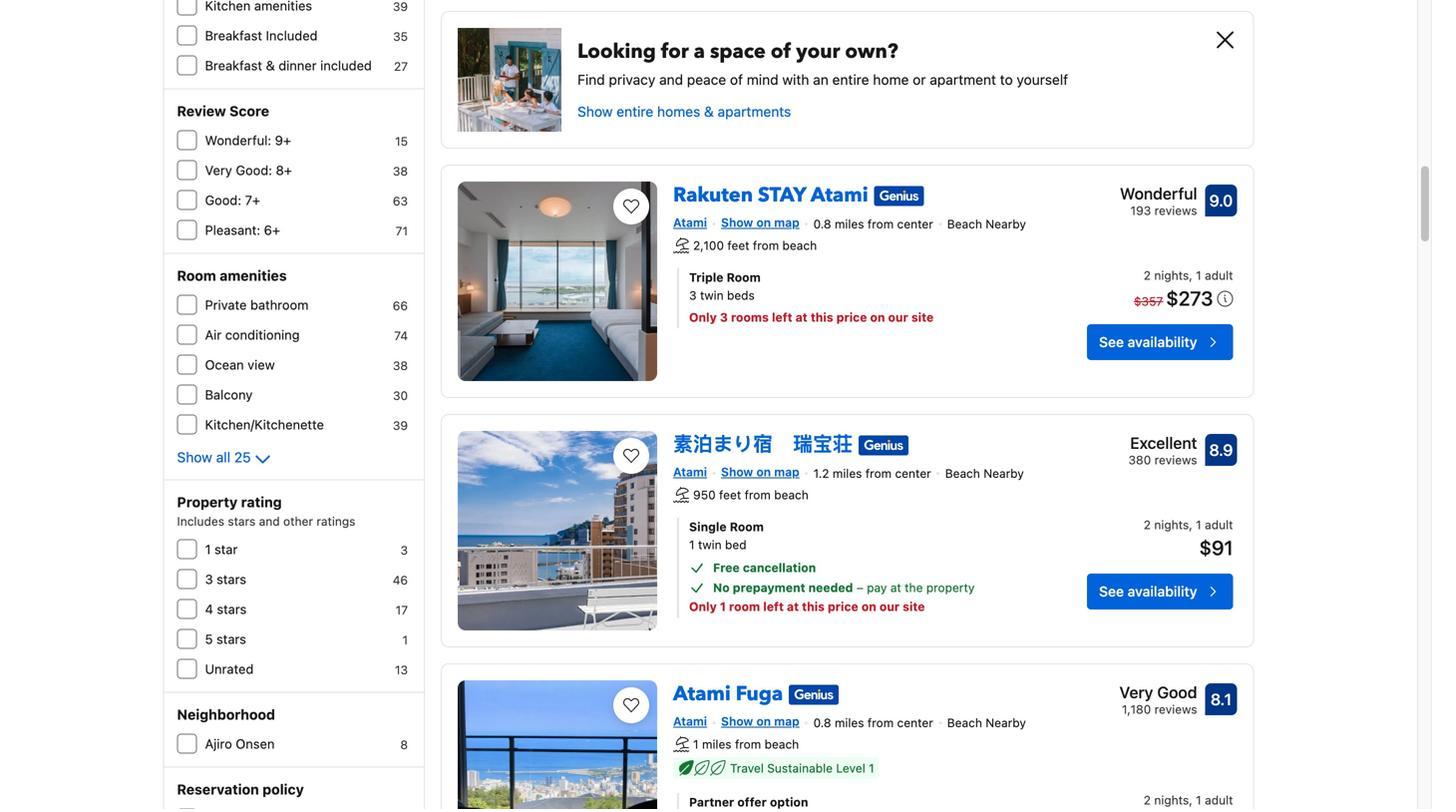 Task type: vqa. For each thing, say whether or not it's contained in the screenshot.
center
yes



Task type: describe. For each thing, give the bounding box(es) containing it.
wonderful:
[[205, 133, 272, 148]]

stars for 5 stars
[[217, 632, 246, 647]]

9.0
[[1210, 191, 1234, 210]]

show for atami fuga
[[721, 715, 754, 729]]

beach for atami fuga
[[765, 737, 799, 751]]

and inside 'looking for a space of your own? find privacy and peace of mind with an entire home or apartment to yourself'
[[660, 71, 684, 88]]

atami for rakuten stay atami
[[674, 216, 708, 230]]

beach for atami fuga
[[948, 716, 983, 730]]

partner
[[690, 795, 735, 809]]

stars for 3 stars
[[217, 572, 246, 587]]

includes
[[177, 514, 224, 528]]

reservation policy
[[177, 781, 304, 798]]

very good 1,180 reviews
[[1120, 683, 1198, 717]]

ocean view
[[205, 357, 275, 372]]

nearby for rakuten stay atami
[[986, 217, 1027, 231]]

0.8 miles from center for rakuten stay atami
[[814, 217, 934, 231]]

71
[[396, 224, 408, 238]]

entire inside 'looking for a space of your own? find privacy and peace of mind with an entire home or apartment to yourself'
[[833, 71, 870, 88]]

1 inside 2 nights , 1 adult $91
[[1197, 518, 1202, 532]]

1 nights from the top
[[1155, 268, 1190, 282]]

reviews for rakuten stay atami
[[1155, 204, 1198, 218]]

a
[[694, 38, 705, 65]]

room
[[729, 600, 761, 614]]

your
[[796, 38, 841, 65]]

scored 8.9 element
[[1206, 434, 1238, 466]]

25
[[234, 449, 251, 465]]

1.2
[[814, 466, 830, 480]]

1 vertical spatial good:
[[205, 193, 241, 208]]

nearby for 素泊まり宿　瑞宝荘
[[984, 466, 1025, 480]]

free
[[713, 561, 740, 575]]

map for atami fuga
[[775, 715, 800, 729]]

price inside the triple room 3 twin beds only 3 rooms left at this price on our site
[[837, 310, 868, 324]]

beds
[[727, 288, 755, 302]]

miles for rakuten stay atami
[[835, 217, 865, 231]]

show on map for atami fuga
[[721, 715, 800, 729]]

rakuten stay atami
[[674, 182, 869, 209]]

home
[[873, 71, 909, 88]]

3 2 from the top
[[1144, 793, 1151, 807]]

1 , from the top
[[1190, 268, 1193, 282]]

to
[[1000, 71, 1013, 88]]

66
[[393, 299, 408, 313]]

center for rakuten stay atami
[[898, 217, 934, 231]]

excellent 380 reviews
[[1129, 434, 1198, 467]]

nearby for atami fuga
[[986, 716, 1027, 730]]

380
[[1129, 453, 1152, 467]]

1 vertical spatial this
[[802, 600, 825, 614]]

1 adult from the top
[[1205, 268, 1234, 282]]

with
[[783, 71, 810, 88]]

single room link
[[690, 518, 1027, 536]]

3 up 4
[[205, 572, 213, 587]]

conditioning
[[225, 327, 300, 342]]

mind
[[747, 71, 779, 88]]

1 vertical spatial twin
[[698, 538, 722, 552]]

unrated
[[205, 662, 254, 677]]

素泊まり宿　瑞宝荘 link
[[674, 423, 853, 459]]

atami fuga
[[674, 681, 784, 708]]

view
[[248, 357, 275, 372]]

beach for 素泊まり宿　瑞宝荘
[[946, 466, 981, 480]]

needed
[[809, 581, 854, 595]]

on for rakuten stay atami
[[757, 216, 771, 230]]

39
[[393, 419, 408, 433]]

score
[[230, 103, 269, 119]]

atami fuga link
[[674, 673, 784, 708]]

breakfast & dinner included
[[205, 58, 372, 73]]

star
[[215, 542, 238, 557]]

looking for a space of your own? find privacy and peace of mind with an entire home or apartment to yourself
[[578, 38, 1069, 88]]

from up the single room
[[745, 488, 771, 502]]

scored 9.0 element
[[1206, 185, 1238, 217]]

dinner
[[279, 58, 317, 73]]

beach for 素泊まり宿　瑞宝荘
[[775, 488, 809, 502]]

own?
[[846, 38, 899, 65]]

atami for atami fuga
[[674, 715, 708, 729]]

$273
[[1167, 286, 1214, 310]]

63
[[393, 194, 408, 208]]

feet for rakuten stay atami
[[728, 238, 750, 252]]

pay
[[867, 581, 887, 595]]

level
[[837, 761, 866, 775]]

balcony
[[205, 387, 253, 402]]

2,100 feet from beach
[[694, 238, 817, 252]]

miles for atami fuga
[[835, 716, 865, 730]]

6+
[[264, 223, 280, 237]]

apartment
[[930, 71, 997, 88]]

show entire homes & apartments button
[[578, 102, 792, 122]]

partner offer option link
[[690, 793, 1027, 809]]

apartments
[[718, 103, 792, 120]]

see for rakuten stay atami
[[1100, 334, 1125, 350]]

5 stars
[[205, 632, 246, 647]]

property rating includes stars and other ratings
[[177, 494, 356, 528]]

center for 素泊まり宿　瑞宝荘
[[895, 466, 932, 480]]

& inside button
[[704, 103, 714, 120]]

2 inside 2 nights , 1 adult $91
[[1144, 518, 1151, 532]]

onsen
[[236, 736, 275, 751]]

on inside the triple room 3 twin beds only 3 rooms left at this price on our site
[[871, 310, 886, 324]]

show on map for rakuten stay atami
[[721, 216, 800, 230]]

950
[[694, 488, 716, 502]]

8
[[401, 738, 408, 752]]

map for 素泊まり宿　瑞宝荘
[[775, 465, 800, 479]]

15
[[395, 134, 408, 148]]

fuga
[[736, 681, 784, 708]]

show all 25
[[177, 449, 251, 465]]

good
[[1158, 683, 1198, 702]]

no prepayment needed – pay at the property
[[713, 581, 975, 595]]

twin inside the triple room 3 twin beds only 3 rooms left at this price on our site
[[700, 288, 724, 302]]

miles up "travel" in the bottom right of the page
[[702, 737, 732, 751]]

0.8 for stay
[[814, 217, 832, 231]]

availability for 素泊まり宿　瑞宝荘
[[1128, 583, 1198, 600]]

offer
[[738, 795, 767, 809]]

0 horizontal spatial &
[[266, 58, 275, 73]]

from up the partner offer option link
[[868, 716, 894, 730]]

38 for very good: 8+
[[393, 164, 408, 178]]

breakfast for breakfast & dinner included
[[205, 58, 262, 73]]

excellent element
[[1129, 431, 1198, 455]]

on for atami fuga
[[757, 715, 771, 729]]

single room
[[690, 520, 764, 534]]

素泊まり宿　瑞宝荘
[[674, 431, 853, 459]]

beach for rakuten stay atami
[[948, 217, 983, 231]]

3 up 46
[[401, 543, 408, 557]]

wonderful: 9+
[[205, 133, 291, 148]]

beach nearby for rakuten stay atami
[[948, 217, 1027, 231]]

other
[[283, 514, 313, 528]]

no
[[713, 581, 730, 595]]

46
[[393, 573, 408, 587]]

see for 素泊まり宿　瑞宝荘
[[1100, 583, 1125, 600]]

$91
[[1200, 536, 1234, 559]]

room amenities
[[177, 267, 287, 284]]

only 1 room left at this price on our site
[[690, 600, 925, 614]]

triple room link
[[690, 268, 1027, 286]]

very for good
[[1120, 683, 1154, 702]]

adult inside 2 nights , 1 adult $91
[[1205, 518, 1234, 532]]

3 left the rooms at right top
[[720, 310, 728, 324]]

kitchen/kitchenette
[[205, 417, 324, 432]]

3 nights from the top
[[1155, 793, 1190, 807]]

1 2 from the top
[[1144, 268, 1151, 282]]

on for 素泊まり宿　瑞宝荘
[[757, 465, 771, 479]]

very good: 8+
[[205, 163, 292, 178]]

rating
[[241, 494, 282, 510]]

air
[[205, 327, 222, 342]]

pleasant: 6+
[[205, 223, 280, 237]]

7+
[[245, 193, 260, 208]]

1 vertical spatial at
[[891, 581, 902, 595]]



Task type: locate. For each thing, give the bounding box(es) containing it.
and down rating
[[259, 514, 280, 528]]

twin down single
[[698, 538, 722, 552]]

this down needed
[[802, 600, 825, 614]]

0 vertical spatial availability
[[1128, 334, 1198, 350]]

adult
[[1205, 268, 1234, 282], [1205, 518, 1234, 532], [1205, 793, 1234, 807]]

0.8
[[814, 217, 832, 231], [814, 716, 832, 730]]

1 horizontal spatial very
[[1120, 683, 1154, 702]]

3 adult from the top
[[1205, 793, 1234, 807]]

see availability link for 素泊まり宿　瑞宝荘
[[1088, 574, 1234, 610]]

2 vertical spatial nights
[[1155, 793, 1190, 807]]

2 down 380
[[1144, 518, 1151, 532]]

reviews down excellent
[[1155, 453, 1198, 467]]

0 vertical spatial &
[[266, 58, 275, 73]]

scored 8.1 element
[[1206, 684, 1238, 716]]

only down triple
[[690, 310, 717, 324]]

素泊まり宿　瑞宝荘 image
[[458, 431, 658, 631]]

see availability for rakuten stay atami
[[1100, 334, 1198, 350]]

see availability link for rakuten stay atami
[[1088, 324, 1234, 360]]

0 vertical spatial twin
[[700, 288, 724, 302]]

and down for
[[660, 71, 684, 88]]

3 down triple
[[690, 288, 697, 302]]

2 vertical spatial beach
[[948, 716, 983, 730]]

2 reviews from the top
[[1155, 453, 1198, 467]]

included
[[266, 28, 318, 43]]

0.8 miles from center up triple room "link" at the top of page
[[814, 217, 934, 231]]

0.8 up travel sustainable level 1
[[814, 716, 832, 730]]

find
[[578, 71, 605, 88]]

reviews
[[1155, 204, 1198, 218], [1155, 453, 1198, 467], [1155, 703, 1198, 717]]

1 vertical spatial reviews
[[1155, 453, 1198, 467]]

1 vertical spatial beach
[[775, 488, 809, 502]]

center up triple room "link" at the top of page
[[898, 217, 934, 231]]

9+
[[275, 133, 291, 148]]

0 vertical spatial nearby
[[986, 217, 1027, 231]]

1 horizontal spatial &
[[704, 103, 714, 120]]

see availability link down 2 nights , 1 adult $91
[[1088, 574, 1234, 610]]

atami
[[811, 182, 869, 209], [674, 216, 708, 230], [674, 465, 708, 479], [674, 681, 731, 708], [674, 715, 708, 729]]

0 vertical spatial entire
[[833, 71, 870, 88]]

see availability link
[[1088, 324, 1234, 360], [1088, 574, 1234, 610]]

1 vertical spatial adult
[[1205, 518, 1234, 532]]

2 nights from the top
[[1155, 518, 1190, 532]]

show inside button
[[578, 103, 613, 120]]

1 vertical spatial price
[[828, 600, 859, 614]]

show up 950 feet from beach
[[721, 465, 754, 479]]

2 38 from the top
[[393, 359, 408, 373]]

show entire homes & apartments
[[578, 103, 792, 120]]

1 vertical spatial and
[[259, 514, 280, 528]]

2 down '1,180'
[[1144, 793, 1151, 807]]

breakfast down breakfast included
[[205, 58, 262, 73]]

show for rakuten stay atami
[[721, 216, 754, 230]]

stars right 4
[[217, 602, 247, 617]]

0.8 miles from center up the level
[[814, 716, 934, 730]]

review score
[[177, 103, 269, 119]]

0 vertical spatial 2 nights , 1 adult
[[1144, 268, 1234, 282]]

1 vertical spatial entire
[[617, 103, 654, 120]]

1 vertical spatial left
[[764, 600, 784, 614]]

1 vertical spatial see
[[1100, 583, 1125, 600]]

stars down rating
[[228, 514, 256, 528]]

1 see availability link from the top
[[1088, 324, 1234, 360]]

entire inside button
[[617, 103, 654, 120]]

2 2 from the top
[[1144, 518, 1151, 532]]

1 vertical spatial map
[[775, 465, 800, 479]]

at down prepayment
[[787, 600, 799, 614]]

very inside very good 1,180 reviews
[[1120, 683, 1154, 702]]

of up with at the right of the page
[[771, 38, 791, 65]]

room up bed
[[730, 520, 764, 534]]

3 reviews from the top
[[1155, 703, 1198, 717]]

beach down "stay"
[[783, 238, 817, 252]]

1 38 from the top
[[393, 164, 408, 178]]

on up "2,100 feet from beach" at the top of page
[[757, 216, 771, 230]]

2 adult from the top
[[1205, 518, 1234, 532]]

0 vertical spatial very
[[205, 163, 232, 178]]

feet right 2,100
[[728, 238, 750, 252]]

1 vertical spatial see availability link
[[1088, 574, 1234, 610]]

availability down $357
[[1128, 334, 1198, 350]]

center up the partner offer option link
[[898, 716, 934, 730]]

0 vertical spatial center
[[898, 217, 934, 231]]

map for rakuten stay atami
[[775, 216, 800, 230]]

review
[[177, 103, 226, 119]]

1 vertical spatial 2 nights , 1 adult
[[1144, 793, 1234, 807]]

neighborhood
[[177, 706, 275, 723]]

0 vertical spatial see availability link
[[1088, 324, 1234, 360]]

yourself
[[1017, 71, 1069, 88]]

0 vertical spatial adult
[[1205, 268, 1234, 282]]

stars inside property rating includes stars and other ratings
[[228, 514, 256, 528]]

center
[[898, 217, 934, 231], [895, 466, 932, 480], [898, 716, 934, 730]]

38 for ocean view
[[393, 359, 408, 373]]

good: left 8+ at the top
[[236, 163, 272, 178]]

option
[[770, 795, 809, 809]]

1 vertical spatial see availability
[[1100, 583, 1198, 600]]

this inside the triple room 3 twin beds only 3 rooms left at this price on our site
[[811, 310, 834, 324]]

2 vertical spatial beach nearby
[[948, 716, 1027, 730]]

room
[[177, 267, 216, 284], [727, 270, 761, 284], [730, 520, 764, 534]]

1 vertical spatial 38
[[393, 359, 408, 373]]

room up beds
[[727, 270, 761, 284]]

private
[[205, 297, 247, 312]]

0 horizontal spatial very
[[205, 163, 232, 178]]

miles right 1.2
[[833, 466, 863, 480]]

0 vertical spatial our
[[889, 310, 909, 324]]

miles for 素泊まり宿　瑞宝荘
[[833, 466, 863, 480]]

0 vertical spatial site
[[912, 310, 934, 324]]

at inside the triple room 3 twin beds only 3 rooms left at this price on our site
[[796, 310, 808, 324]]

very up '1,180'
[[1120, 683, 1154, 702]]

see availability
[[1100, 334, 1198, 350], [1100, 583, 1198, 600]]

2 see from the top
[[1100, 583, 1125, 600]]

availability down 2 nights , 1 adult $91
[[1128, 583, 1198, 600]]

only inside the triple room 3 twin beds only 3 rooms left at this price on our site
[[690, 310, 717, 324]]

1 vertical spatial very
[[1120, 683, 1154, 702]]

2 vertical spatial nearby
[[986, 716, 1027, 730]]

0 vertical spatial feet
[[728, 238, 750, 252]]

reviews inside the excellent 380 reviews
[[1155, 453, 1198, 467]]

good: left 7+ on the top of page
[[205, 193, 241, 208]]

availability for rakuten stay atami
[[1128, 334, 1198, 350]]

2 2 nights , 1 adult from the top
[[1144, 793, 1234, 807]]

13
[[395, 663, 408, 677]]

4
[[205, 602, 213, 617]]

1 vertical spatial site
[[903, 600, 925, 614]]

1 see from the top
[[1100, 334, 1125, 350]]

atami down atami fuga
[[674, 715, 708, 729]]

1 2 nights , 1 adult from the top
[[1144, 268, 1234, 282]]

map down "stay"
[[775, 216, 800, 230]]

miles up the level
[[835, 716, 865, 730]]

only down the no
[[690, 600, 717, 614]]

1 vertical spatial show on map
[[721, 465, 800, 479]]

1,180
[[1123, 703, 1152, 717]]

0.8 miles from center for atami fuga
[[814, 716, 934, 730]]

stay
[[758, 182, 807, 209]]

center for atami fuga
[[898, 716, 934, 730]]

this
[[811, 310, 834, 324], [802, 600, 825, 614]]

reviews for 素泊まり宿　瑞宝荘
[[1155, 453, 1198, 467]]

38 up the 30
[[393, 359, 408, 373]]

atami right "stay"
[[811, 182, 869, 209]]

show up "2,100 feet from beach" at the top of page
[[721, 216, 754, 230]]

travel sustainable level 1
[[730, 761, 875, 775]]

availability
[[1128, 334, 1198, 350], [1128, 583, 1198, 600]]

our inside the triple room 3 twin beds only 3 rooms left at this price on our site
[[889, 310, 909, 324]]

0 vertical spatial beach
[[948, 217, 983, 231]]

1 vertical spatial feet
[[719, 488, 742, 502]]

1 vertical spatial beach nearby
[[946, 466, 1025, 480]]

1 map from the top
[[775, 216, 800, 230]]

3 stars
[[205, 572, 246, 587]]

1 breakfast from the top
[[205, 28, 262, 43]]

feet
[[728, 238, 750, 252], [719, 488, 742, 502]]

1 reviews from the top
[[1155, 204, 1198, 218]]

2 vertical spatial ,
[[1190, 793, 1193, 807]]

left inside the triple room 3 twin beds only 3 rooms left at this price on our site
[[772, 310, 793, 324]]

& left dinner
[[266, 58, 275, 73]]

only
[[690, 310, 717, 324], [690, 600, 717, 614]]

0 vertical spatial ,
[[1190, 268, 1193, 282]]

property
[[177, 494, 238, 510]]

1 vertical spatial of
[[730, 71, 743, 88]]

stars right 5
[[217, 632, 246, 647]]

show on map up 950 feet from beach
[[721, 465, 800, 479]]

ocean
[[205, 357, 244, 372]]

1 vertical spatial center
[[895, 466, 932, 480]]

left down prepayment
[[764, 600, 784, 614]]

0 vertical spatial only
[[690, 310, 717, 324]]

2 0.8 from the top
[[814, 716, 832, 730]]

1 miles from beach
[[694, 737, 799, 751]]

see availability link down $357
[[1088, 324, 1234, 360]]

1.2 miles from center
[[814, 466, 932, 480]]

2 nights , 1 adult
[[1144, 268, 1234, 282], [1144, 793, 1234, 807]]

$357
[[1134, 294, 1164, 308]]

map
[[775, 216, 800, 230], [775, 465, 800, 479], [775, 715, 800, 729]]

miles up triple room "link" at the top of page
[[835, 217, 865, 231]]

2 see availability link from the top
[[1088, 574, 1234, 610]]

at right the rooms at right top
[[796, 310, 808, 324]]

twin down triple
[[700, 288, 724, 302]]

1 vertical spatial 0.8
[[814, 716, 832, 730]]

show on map for 素泊まり宿　瑞宝荘
[[721, 465, 800, 479]]

very
[[205, 163, 232, 178], [1120, 683, 1154, 702]]

nights inside 2 nights , 1 adult $91
[[1155, 518, 1190, 532]]

1 vertical spatial ,
[[1190, 518, 1193, 532]]

1 twin bed
[[690, 538, 747, 552]]

show inside dropdown button
[[177, 449, 212, 465]]

stars
[[228, 514, 256, 528], [217, 572, 246, 587], [217, 602, 247, 617], [217, 632, 246, 647]]

0 vertical spatial see
[[1100, 334, 1125, 350]]

stars for 4 stars
[[217, 602, 247, 617]]

reviews inside very good 1,180 reviews
[[1155, 703, 1198, 717]]

atami fuga image
[[458, 681, 658, 809]]

8.1
[[1211, 690, 1232, 709]]

site
[[912, 310, 934, 324], [903, 600, 925, 614]]

2 vertical spatial adult
[[1205, 793, 1234, 807]]

pleasant:
[[205, 223, 261, 237]]

1 vertical spatial only
[[690, 600, 717, 614]]

on down triple room "link" at the top of page
[[871, 310, 886, 324]]

on up 950 feet from beach
[[757, 465, 771, 479]]

2 breakfast from the top
[[205, 58, 262, 73]]

0 horizontal spatial of
[[730, 71, 743, 88]]

0 vertical spatial map
[[775, 216, 800, 230]]

entire right an
[[833, 71, 870, 88]]

3 map from the top
[[775, 715, 800, 729]]

show down find
[[578, 103, 613, 120]]

very good element
[[1120, 681, 1198, 705]]

from down rakuten stay atami
[[753, 238, 779, 252]]

2 vertical spatial reviews
[[1155, 703, 1198, 717]]

show on map up "2,100 feet from beach" at the top of page
[[721, 216, 800, 230]]

feet for 素泊まり宿　瑞宝荘
[[719, 488, 742, 502]]

from right 1.2
[[866, 466, 892, 480]]

center up single room link
[[895, 466, 932, 480]]

bed
[[725, 538, 747, 552]]

amenities
[[220, 267, 287, 284]]

0 vertical spatial 0.8 miles from center
[[814, 217, 934, 231]]

, inside 2 nights , 1 adult $91
[[1190, 518, 1193, 532]]

0 vertical spatial this
[[811, 310, 834, 324]]

ajiro
[[205, 736, 232, 751]]

0 horizontal spatial entire
[[617, 103, 654, 120]]

0 vertical spatial breakfast
[[205, 28, 262, 43]]

breakfast left included
[[205, 28, 262, 43]]

2 , from the top
[[1190, 518, 1193, 532]]

2 vertical spatial 2
[[1144, 793, 1151, 807]]

price down triple room "link" at the top of page
[[837, 310, 868, 324]]

beach nearby for atami fuga
[[948, 716, 1027, 730]]

room up private
[[177, 267, 216, 284]]

& right homes
[[704, 103, 714, 120]]

homes
[[658, 103, 701, 120]]

1 vertical spatial nights
[[1155, 518, 1190, 532]]

show up 1 miles from beach
[[721, 715, 754, 729]]

ajiro onsen
[[205, 736, 275, 751]]

0 vertical spatial 38
[[393, 164, 408, 178]]

5
[[205, 632, 213, 647]]

27
[[394, 59, 408, 73]]

feet right the 950
[[719, 488, 742, 502]]

0 vertical spatial of
[[771, 38, 791, 65]]

very for good:
[[205, 163, 232, 178]]

single
[[690, 520, 727, 534]]

17
[[396, 603, 408, 617]]

1 only from the top
[[690, 310, 717, 324]]

good: 7+
[[205, 193, 260, 208]]

show on map up 1 miles from beach
[[721, 715, 800, 729]]

2 up $357
[[1144, 268, 1151, 282]]

beach nearby for 素泊まり宿　瑞宝荘
[[946, 466, 1025, 480]]

1 vertical spatial 0.8 miles from center
[[814, 716, 934, 730]]

0 vertical spatial and
[[660, 71, 684, 88]]

room for triple
[[727, 270, 761, 284]]

0 vertical spatial at
[[796, 310, 808, 324]]

reviews down good at the bottom right of the page
[[1155, 703, 1198, 717]]

ratings
[[317, 514, 356, 528]]

wonderful element
[[1121, 182, 1198, 206]]

see availability for 素泊まり宿　瑞宝荘
[[1100, 583, 1198, 600]]

1
[[1197, 268, 1202, 282], [1197, 518, 1202, 532], [690, 538, 695, 552], [205, 542, 211, 557], [720, 600, 726, 614], [403, 633, 408, 647], [694, 737, 699, 751], [869, 761, 875, 775], [1197, 793, 1202, 807]]

atami left fuga
[[674, 681, 731, 708]]

this down triple room "link" at the top of page
[[811, 310, 834, 324]]

0 vertical spatial see availability
[[1100, 334, 1198, 350]]

and inside property rating includes stars and other ratings
[[259, 514, 280, 528]]

from up "travel" in the bottom right of the page
[[735, 737, 762, 751]]

1 horizontal spatial and
[[660, 71, 684, 88]]

reviews down wonderful
[[1155, 204, 1198, 218]]

0.8 for fuga
[[814, 716, 832, 730]]

our down triple room "link" at the top of page
[[889, 310, 909, 324]]

and
[[660, 71, 684, 88], [259, 514, 280, 528]]

breakfast
[[205, 28, 262, 43], [205, 58, 262, 73]]

0 vertical spatial good:
[[236, 163, 272, 178]]

&
[[266, 58, 275, 73], [704, 103, 714, 120]]

triple
[[690, 270, 724, 284]]

3 , from the top
[[1190, 793, 1193, 807]]

show left all
[[177, 449, 212, 465]]

1 availability from the top
[[1128, 334, 1198, 350]]

0 vertical spatial reviews
[[1155, 204, 1198, 218]]

1 vertical spatial our
[[880, 600, 900, 614]]

950 feet from beach
[[694, 488, 809, 502]]

1 vertical spatial 2
[[1144, 518, 1151, 532]]

1 horizontal spatial of
[[771, 38, 791, 65]]

of left mind
[[730, 71, 743, 88]]

included
[[320, 58, 372, 73]]

2 vertical spatial map
[[775, 715, 800, 729]]

atami for 素泊まり宿　瑞宝荘
[[674, 465, 708, 479]]

4 stars
[[205, 602, 247, 617]]

1 0.8 from the top
[[814, 217, 832, 231]]

sustainable
[[768, 761, 833, 775]]

see availability down 2 nights , 1 adult $91
[[1100, 583, 1198, 600]]

atami up 2,100
[[674, 216, 708, 230]]

beach up sustainable
[[765, 737, 799, 751]]

map left 1.2
[[775, 465, 800, 479]]

2 availability from the top
[[1128, 583, 1198, 600]]

breakfast for breakfast included
[[205, 28, 262, 43]]

1 0.8 miles from center from the top
[[814, 217, 934, 231]]

at
[[796, 310, 808, 324], [891, 581, 902, 595], [787, 600, 799, 614]]

2 vertical spatial center
[[898, 716, 934, 730]]

2
[[1144, 268, 1151, 282], [1144, 518, 1151, 532], [1144, 793, 1151, 807]]

atami up the 950
[[674, 465, 708, 479]]

0 vertical spatial 2
[[1144, 268, 1151, 282]]

0 vertical spatial 0.8
[[814, 217, 832, 231]]

site down triple room "link" at the top of page
[[912, 310, 934, 324]]

room inside the triple room 3 twin beds only 3 rooms left at this price on our site
[[727, 270, 761, 284]]

2 only from the top
[[690, 600, 717, 614]]

bathroom
[[250, 297, 309, 312]]

looking for a space of your own? image
[[458, 28, 562, 132]]

1 see availability from the top
[[1100, 334, 1198, 350]]

beach down 素泊まり宿　瑞宝荘 on the bottom of the page
[[775, 488, 809, 502]]

partner offer option
[[690, 795, 809, 809]]

reviews inside wonderful 193 reviews
[[1155, 204, 1198, 218]]

0 vertical spatial beach nearby
[[948, 217, 1027, 231]]

our down pay
[[880, 600, 900, 614]]

1 show on map from the top
[[721, 216, 800, 230]]

0 vertical spatial nights
[[1155, 268, 1190, 282]]

property
[[927, 581, 975, 595]]

0 horizontal spatial and
[[259, 514, 280, 528]]

on down pay
[[862, 600, 877, 614]]

price down no prepayment needed – pay at the property
[[828, 600, 859, 614]]

2 show on map from the top
[[721, 465, 800, 479]]

the
[[905, 581, 923, 595]]

nearby
[[986, 217, 1027, 231], [984, 466, 1025, 480], [986, 716, 1027, 730]]

see availability down $357
[[1100, 334, 1198, 350]]

2 see availability from the top
[[1100, 583, 1198, 600]]

193
[[1131, 204, 1152, 218]]

very up good: 7+
[[205, 163, 232, 178]]

–
[[857, 581, 864, 595]]

0 vertical spatial show on map
[[721, 216, 800, 230]]

room for single
[[730, 520, 764, 534]]

on down fuga
[[757, 715, 771, 729]]

0.8 down rakuten stay atami
[[814, 217, 832, 231]]

rakuten stay atami image
[[458, 182, 658, 381]]

1 vertical spatial breakfast
[[205, 58, 262, 73]]

at left the
[[891, 581, 902, 595]]

all
[[216, 449, 231, 465]]

0 vertical spatial price
[[837, 310, 868, 324]]

1 horizontal spatial entire
[[833, 71, 870, 88]]

1 vertical spatial &
[[704, 103, 714, 120]]

site down the
[[903, 600, 925, 614]]

2 vertical spatial beach
[[765, 737, 799, 751]]

map down fuga
[[775, 715, 800, 729]]

site inside the triple room 3 twin beds only 3 rooms left at this price on our site
[[912, 310, 934, 324]]

show for 素泊まり宿　瑞宝荘
[[721, 465, 754, 479]]

2 0.8 miles from center from the top
[[814, 716, 934, 730]]

2 map from the top
[[775, 465, 800, 479]]

0 vertical spatial beach
[[783, 238, 817, 252]]

2 vertical spatial show on map
[[721, 715, 800, 729]]

0 vertical spatial left
[[772, 310, 793, 324]]

breakfast included
[[205, 28, 318, 43]]

from up triple room "link" at the top of page
[[868, 217, 894, 231]]

entire down privacy
[[617, 103, 654, 120]]

2 vertical spatial at
[[787, 600, 799, 614]]

1 vertical spatial nearby
[[984, 466, 1025, 480]]

1 vertical spatial availability
[[1128, 583, 1198, 600]]

genius discounts available at this property. image
[[875, 186, 925, 206], [875, 186, 925, 206], [859, 436, 909, 456], [859, 436, 909, 456], [790, 685, 839, 705], [790, 685, 839, 705]]

3 show on map from the top
[[721, 715, 800, 729]]

or
[[913, 71, 926, 88]]

1 vertical spatial beach
[[946, 466, 981, 480]]

left right the rooms at right top
[[772, 310, 793, 324]]

beach for rakuten stay atami
[[783, 238, 817, 252]]

stars down star
[[217, 572, 246, 587]]

38 up 63
[[393, 164, 408, 178]]

of
[[771, 38, 791, 65], [730, 71, 743, 88]]

beach
[[948, 217, 983, 231], [946, 466, 981, 480], [948, 716, 983, 730]]

air conditioning
[[205, 327, 300, 342]]



